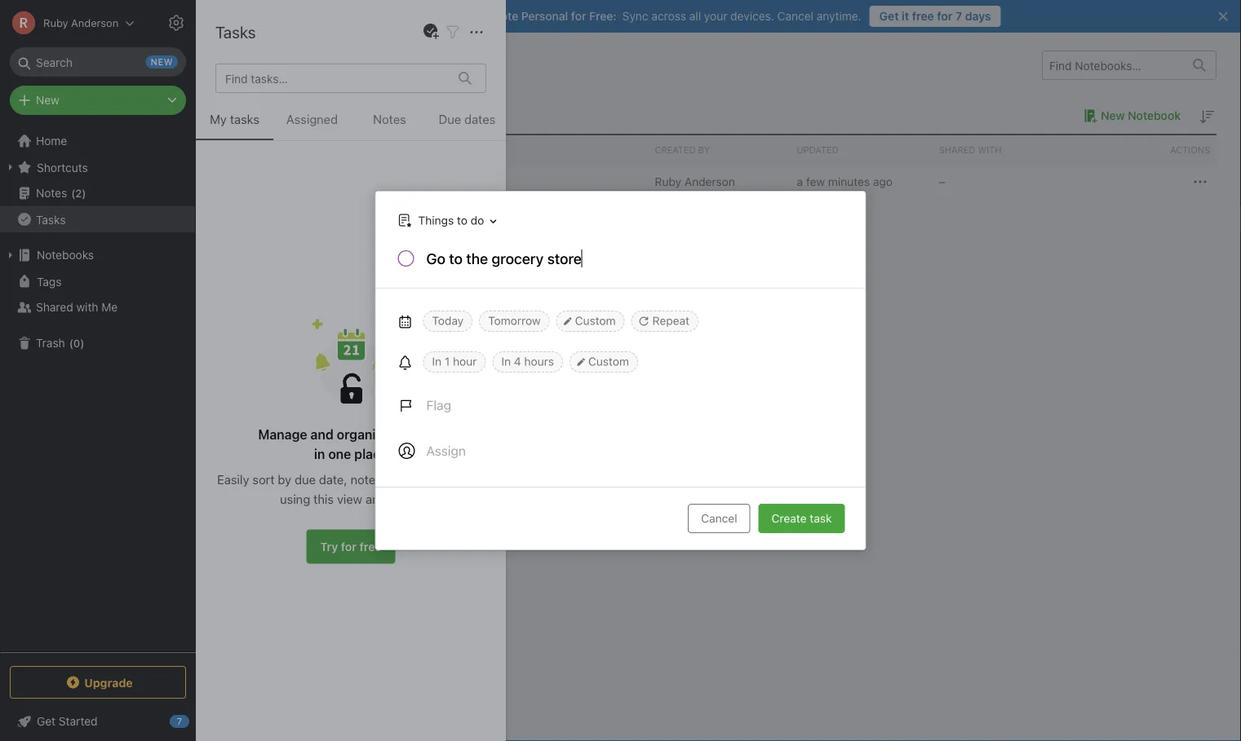 Task type: locate. For each thing, give the bounding box(es) containing it.
due
[[295, 473, 316, 487]]

or
[[382, 473, 394, 487]]

manage
[[258, 427, 307, 442]]

and inside easily sort by due date, note, or assigned status using this view and more.
[[366, 492, 386, 507]]

) inside notes ( 2 )
[[82, 187, 86, 199]]

for for 7
[[937, 9, 953, 23]]

2
[[75, 187, 82, 199]]

0 vertical spatial and
[[310, 427, 334, 442]]

1 vertical spatial (
[[69, 337, 73, 349]]

2 things to do button from the left
[[394, 209, 502, 233]]

a few minutes ago
[[797, 175, 893, 188]]

new left the notebook
[[1101, 109, 1125, 122]]

1 horizontal spatial tasks
[[393, 427, 426, 442]]

cancel inside cancel button
[[701, 512, 737, 526]]

0 horizontal spatial for
[[341, 540, 357, 554]]

tree containing home
[[0, 128, 196, 652]]

do
[[471, 214, 484, 227]]

0 vertical spatial tasks
[[230, 112, 259, 126]]

custom for tomorrow
[[575, 314, 616, 328]]

notebook
[[1128, 109, 1181, 122]]

get it free for 7 days button
[[870, 6, 1001, 27]]

due dates button
[[428, 109, 506, 140]]

2 horizontal spatial for
[[937, 9, 953, 23]]

me
[[101, 301, 118, 314]]

0 vertical spatial try
[[450, 9, 467, 23]]

1 vertical spatial custom
[[588, 355, 629, 368]]

actions
[[1170, 145, 1210, 155]]

in 1 hour button
[[423, 352, 486, 373]]

1 vertical spatial custom button
[[570, 352, 638, 373]]

1 horizontal spatial for
[[571, 9, 586, 23]]

notebooks up tags at top left
[[37, 248, 94, 262]]

7
[[956, 9, 962, 23]]

for down view
[[341, 540, 357, 554]]

1 horizontal spatial notebooks
[[220, 55, 298, 75]]

tasks right settings 'icon' at the left
[[215, 22, 256, 41]]

manage and organize tasks all in one place
[[258, 427, 444, 462]]

try right new task icon
[[450, 9, 467, 23]]

upgrade button
[[10, 667, 186, 699]]

free right it
[[912, 9, 934, 23]]

with
[[76, 301, 98, 314]]

( down shortcuts
[[71, 187, 75, 199]]

1 left notebook
[[220, 108, 226, 122]]

ruby
[[655, 175, 681, 188]]

in 1 hour
[[432, 355, 477, 368]]

try for try evernote personal for free: sync across all your devices. cancel anytime.
[[450, 9, 467, 23]]

new
[[36, 93, 59, 107], [1101, 109, 1125, 122]]

new for new notebook
[[1101, 109, 1125, 122]]

place
[[354, 446, 388, 462]]

and up in
[[310, 427, 334, 442]]

things to do button
[[390, 209, 502, 233], [394, 209, 502, 233]]

notebooks element
[[196, 33, 1241, 742]]

1 vertical spatial all
[[430, 427, 444, 442]]

for for free:
[[571, 9, 586, 23]]

new up the home
[[36, 93, 59, 107]]

all up assign
[[430, 427, 444, 442]]

custom for in 4 hours
[[588, 355, 629, 368]]

for left free:
[[571, 9, 586, 23]]

with
[[978, 145, 1002, 155]]

( inside trash ( 0 )
[[69, 337, 73, 349]]

try down this
[[320, 540, 338, 554]]

0 vertical spatial )
[[82, 187, 86, 199]]

0 vertical spatial free
[[912, 9, 934, 23]]

1 horizontal spatial try
[[450, 9, 467, 23]]

notes ( 2 )
[[36, 186, 86, 200]]

get
[[879, 9, 899, 23]]

0 vertical spatial 1
[[220, 108, 226, 122]]

0 horizontal spatial tasks
[[36, 213, 66, 226]]

for
[[571, 9, 586, 23], [937, 9, 953, 23], [341, 540, 357, 554]]

custom
[[575, 314, 616, 328], [588, 355, 629, 368]]

0 horizontal spatial new
[[36, 93, 59, 107]]

0 vertical spatial custom button
[[556, 311, 625, 332]]

0 horizontal spatial try
[[320, 540, 338, 554]]

today button
[[423, 311, 473, 332]]

in for in 4 hours
[[501, 355, 511, 368]]

all inside manage and organize tasks all in one place
[[430, 427, 444, 442]]

1 vertical spatial notes
[[36, 186, 67, 200]]

1 vertical spatial )
[[80, 337, 84, 349]]

1 vertical spatial tasks
[[393, 427, 426, 442]]

tasks down notes ( 2 )
[[36, 213, 66, 226]]

1 in from the left
[[432, 355, 442, 368]]

dates
[[464, 112, 496, 126]]

Find Notebooks… text field
[[1043, 52, 1183, 79]]

0 vertical spatial (
[[71, 187, 75, 199]]

1 vertical spatial free
[[359, 540, 382, 554]]

0 horizontal spatial 1
[[220, 108, 226, 122]]

try inside button
[[320, 540, 338, 554]]

new inside popup button
[[36, 93, 59, 107]]

1 horizontal spatial free
[[912, 9, 934, 23]]

upgrade
[[84, 676, 133, 690]]

tasks right my on the left top of page
[[230, 112, 259, 126]]

assign
[[426, 443, 466, 459]]

tomorrow button
[[479, 311, 550, 332]]

things to do
[[418, 214, 484, 227]]

custom button
[[556, 311, 625, 332], [570, 352, 638, 373]]

1 horizontal spatial cancel
[[777, 9, 814, 23]]

and down note,
[[366, 492, 386, 507]]

1 vertical spatial cancel
[[701, 512, 737, 526]]

assigned
[[286, 112, 338, 126]]

free down view
[[359, 540, 382, 554]]

notes left 2
[[36, 186, 67, 200]]

1 vertical spatial try
[[320, 540, 338, 554]]

free
[[912, 9, 934, 23], [359, 540, 382, 554]]

hours
[[524, 355, 554, 368]]

1 vertical spatial new
[[1101, 109, 1125, 122]]

1 horizontal spatial notes
[[373, 112, 406, 126]]

1
[[220, 108, 226, 122], [445, 355, 450, 368]]

all left "your"
[[689, 9, 701, 23]]

tree
[[0, 128, 196, 652]]

evernote
[[470, 9, 518, 23]]

notes for notes ( 2 )
[[36, 186, 67, 200]]

0 vertical spatial notebooks
[[220, 55, 298, 75]]

0 vertical spatial notes
[[373, 112, 406, 126]]

1 vertical spatial notebooks
[[37, 248, 94, 262]]

1 vertical spatial 1
[[445, 355, 450, 368]]

custom right the "hours"
[[588, 355, 629, 368]]

in left 4
[[501, 355, 511, 368]]

2 in from the left
[[501, 355, 511, 368]]

0 horizontal spatial notes
[[36, 186, 67, 200]]

0 vertical spatial custom
[[575, 314, 616, 328]]

notebook
[[229, 108, 283, 122]]

1 horizontal spatial 1
[[445, 355, 450, 368]]

1 horizontal spatial tasks
[[215, 22, 256, 41]]

all
[[689, 9, 701, 23], [430, 427, 444, 442]]

a
[[797, 175, 803, 188]]

tags button
[[0, 268, 195, 295]]

few
[[806, 175, 825, 188]]

0 horizontal spatial free
[[359, 540, 382, 554]]

created
[[655, 145, 696, 155]]

assigned button
[[273, 109, 351, 140]]

notes left the due
[[373, 112, 406, 126]]

1 vertical spatial tasks
[[36, 213, 66, 226]]

)
[[82, 187, 86, 199], [80, 337, 84, 349]]

) right trash
[[80, 337, 84, 349]]

create
[[772, 512, 807, 526]]

) for notes
[[82, 187, 86, 199]]

shared with button
[[932, 135, 1075, 165]]

notebooks up notebook
[[220, 55, 298, 75]]

create task button
[[759, 504, 845, 534]]

0 vertical spatial new
[[36, 93, 59, 107]]

new task image
[[421, 22, 441, 42]]

cancel left create
[[701, 512, 737, 526]]

tasks button
[[0, 206, 195, 233]]

tasks inside button
[[230, 112, 259, 126]]

1 vertical spatial and
[[366, 492, 386, 507]]

( for trash
[[69, 337, 73, 349]]

flag button
[[389, 386, 461, 425]]

tasks
[[230, 112, 259, 126], [393, 427, 426, 442]]

in left the hour
[[432, 355, 442, 368]]

0 horizontal spatial and
[[310, 427, 334, 442]]

due
[[439, 112, 461, 126]]

( inside notes ( 2 )
[[71, 187, 75, 199]]

( for notes
[[71, 187, 75, 199]]

0 horizontal spatial cancel
[[701, 512, 737, 526]]

assign button
[[389, 432, 476, 471]]

custom button right the "hours"
[[570, 352, 638, 373]]

anderson
[[685, 175, 735, 188]]

devices.
[[730, 9, 774, 23]]

1 horizontal spatial all
[[689, 9, 701, 23]]

updated button
[[790, 135, 932, 165]]

) down shortcuts button
[[82, 187, 86, 199]]

tasks inside tasks button
[[36, 213, 66, 226]]

by
[[278, 473, 291, 487]]

notebooks link
[[0, 242, 195, 268]]

free for it
[[912, 9, 934, 23]]

new inside button
[[1101, 109, 1125, 122]]

minutes
[[828, 175, 870, 188]]

1 things to do button from the left
[[390, 209, 502, 233]]

for left 7
[[937, 9, 953, 23]]

( right trash
[[69, 337, 73, 349]]

custom button left repeat button at the right
[[556, 311, 625, 332]]

1 horizontal spatial new
[[1101, 109, 1125, 122]]

1 horizontal spatial and
[[366, 492, 386, 507]]

0 horizontal spatial all
[[430, 427, 444, 442]]

created by button
[[648, 135, 790, 165]]

custom left repeat button at the right
[[575, 314, 616, 328]]

0 horizontal spatial tasks
[[230, 112, 259, 126]]

new button
[[10, 86, 186, 115]]

organize
[[337, 427, 390, 442]]

) inside trash ( 0 )
[[80, 337, 84, 349]]

note,
[[350, 473, 379, 487]]

0 horizontal spatial in
[[432, 355, 442, 368]]

in
[[432, 355, 442, 368], [501, 355, 511, 368]]

assigned
[[397, 473, 447, 487]]

this
[[313, 492, 334, 507]]

None search field
[[21, 47, 175, 77]]

tasks down "flag" button
[[393, 427, 426, 442]]

Enter task text field
[[425, 249, 846, 273]]

my
[[210, 112, 227, 126]]

1 left the hour
[[445, 355, 450, 368]]

cancel right devices.
[[777, 9, 814, 23]]

things
[[418, 214, 454, 227]]

shared with
[[939, 145, 1002, 155]]

1 horizontal spatial in
[[501, 355, 511, 368]]

cancel button
[[688, 504, 750, 534]]

0 vertical spatial cancel
[[777, 9, 814, 23]]

notes inside button
[[373, 112, 406, 126]]

notebooks
[[220, 55, 298, 75], [37, 248, 94, 262]]



Task type: vqa. For each thing, say whether or not it's contained in the screenshot.
row group
no



Task type: describe. For each thing, give the bounding box(es) containing it.
home
[[36, 134, 67, 148]]

personal
[[521, 9, 568, 23]]

status
[[450, 473, 485, 487]]

view
[[337, 492, 362, 507]]

easily
[[217, 473, 249, 487]]

notes for notes
[[373, 112, 406, 126]]

0 vertical spatial tasks
[[215, 22, 256, 41]]

Search text field
[[21, 47, 175, 77]]

my tasks button
[[196, 109, 273, 140]]

–
[[939, 175, 946, 188]]

Find tasks… text field
[[219, 65, 449, 92]]

today
[[432, 314, 464, 328]]

first notebook row
[[220, 166, 1217, 198]]

shortcuts button
[[0, 154, 195, 180]]

new notebook button
[[1078, 106, 1181, 126]]

) for trash
[[80, 337, 84, 349]]

1 inside button
[[445, 355, 450, 368]]

updated
[[797, 145, 839, 155]]

home link
[[0, 128, 196, 154]]

0 vertical spatial all
[[689, 9, 701, 23]]

settings image
[[166, 13, 186, 33]]

shared
[[939, 145, 975, 155]]

task
[[810, 512, 832, 526]]

tasks inside manage and organize tasks all in one place
[[393, 427, 426, 442]]

try for try for free
[[320, 540, 338, 554]]

easily sort by due date, note, or assigned status using this view and more.
[[217, 473, 485, 507]]

try evernote personal for free: sync across all your devices. cancel anytime.
[[450, 9, 861, 23]]

in 4 hours button
[[492, 352, 563, 373]]

0 horizontal spatial notebooks
[[37, 248, 94, 262]]

by
[[698, 145, 710, 155]]

actions button
[[1075, 135, 1217, 165]]

try for free
[[320, 540, 382, 554]]

anytime.
[[817, 9, 861, 23]]

date,
[[319, 473, 347, 487]]

more.
[[390, 492, 422, 507]]

1 notebook
[[220, 108, 283, 122]]

my tasks
[[210, 112, 259, 126]]

due dates
[[439, 112, 496, 126]]

shared with me link
[[0, 295, 195, 321]]

4
[[514, 355, 521, 368]]

flag
[[426, 398, 451, 413]]

shortcuts
[[37, 161, 88, 174]]

it
[[902, 9, 909, 23]]

trash ( 0 )
[[36, 337, 84, 350]]

shared
[[36, 301, 73, 314]]

new for new
[[36, 93, 59, 107]]

your
[[704, 9, 727, 23]]

repeat button
[[631, 311, 699, 332]]

days
[[965, 9, 991, 23]]

custom button for tomorrow
[[556, 311, 625, 332]]

one
[[328, 446, 351, 462]]

sort
[[252, 473, 275, 487]]

try for free button
[[306, 530, 395, 564]]

free for for
[[359, 540, 382, 554]]

get it free for 7 days
[[879, 9, 991, 23]]

custom button for in 4 hours
[[570, 352, 638, 373]]

ago
[[873, 175, 893, 188]]

notes button
[[351, 109, 428, 140]]

0
[[73, 337, 80, 349]]

create task
[[772, 512, 832, 526]]

sync
[[622, 9, 648, 23]]

tags
[[37, 275, 62, 288]]

ruby anderson
[[655, 175, 735, 188]]

expand notebooks image
[[4, 249, 17, 262]]

shared with me
[[36, 301, 118, 314]]

across
[[651, 9, 686, 23]]

using
[[280, 492, 310, 507]]

tomorrow
[[488, 314, 541, 328]]

to
[[457, 214, 468, 227]]

in
[[314, 446, 325, 462]]

free:
[[589, 9, 617, 23]]

1 inside notebooks element
[[220, 108, 226, 122]]

repeat
[[653, 314, 690, 328]]

and inside manage and organize tasks all in one place
[[310, 427, 334, 442]]

trash
[[36, 337, 65, 350]]

Go to note or move task field
[[390, 209, 502, 233]]

new notebook
[[1101, 109, 1181, 122]]

in for in 1 hour
[[432, 355, 442, 368]]



